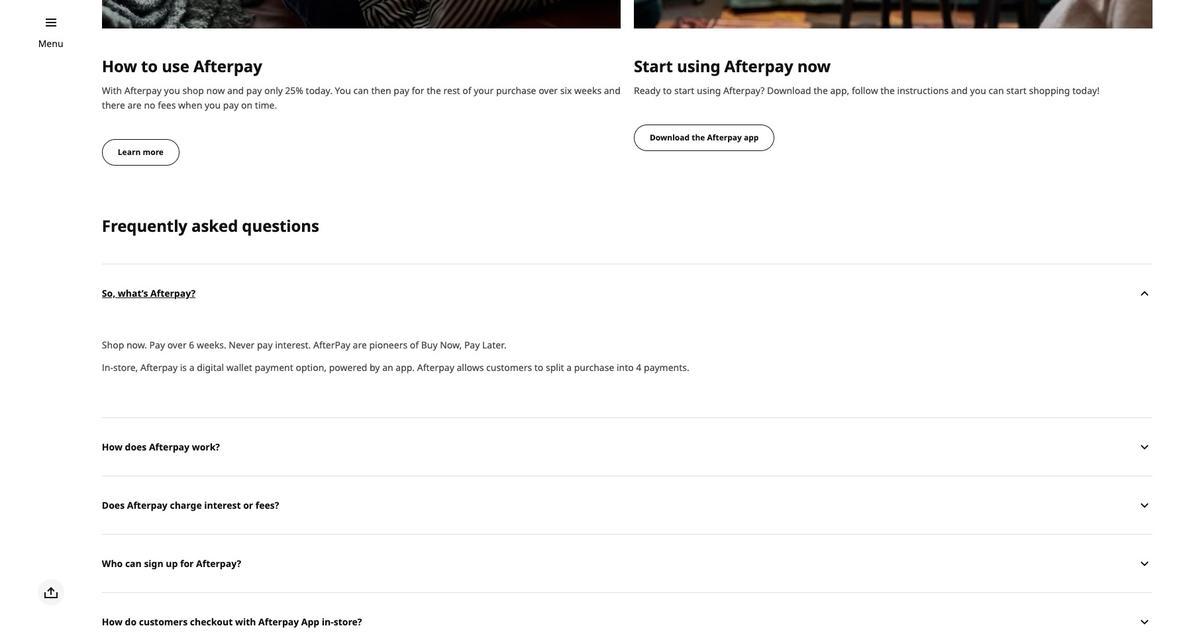 Task type: locate. For each thing, give the bounding box(es) containing it.
download the afterpay app
[[650, 132, 759, 143]]

app
[[744, 132, 759, 143]]

0 horizontal spatial are
[[128, 98, 142, 111]]

are left no
[[128, 98, 142, 111]]

0 vertical spatial how
[[102, 55, 137, 77]]

1 horizontal spatial over
[[539, 84, 558, 97]]

you right when
[[205, 98, 221, 111]]

download
[[767, 84, 811, 97], [650, 132, 690, 143]]

how do customers checkout with afterpay app in-store? button
[[102, 593, 1153, 632]]

1 horizontal spatial of
[[463, 84, 471, 97]]

0 vertical spatial purchase
[[496, 84, 536, 97]]

a person using the afterpay pay app on their phone, while shopping at ikea. image
[[634, 0, 1153, 29]]

0 vertical spatial to
[[141, 55, 158, 77]]

0 vertical spatial of
[[463, 84, 471, 97]]

pay right then
[[394, 84, 409, 97]]

can left shopping
[[989, 84, 1004, 97]]

fees?
[[256, 499, 279, 511]]

3 how from the top
[[102, 615, 123, 628]]

how inside dropdown button
[[102, 615, 123, 628]]

interest.
[[275, 339, 311, 351]]

how for how do customers checkout with afterpay app in-store?
[[102, 615, 123, 628]]

fees
[[158, 98, 176, 111]]

can inside 'dropdown button'
[[125, 557, 142, 570]]

1 vertical spatial of
[[410, 339, 419, 351]]

0 horizontal spatial a
[[189, 361, 194, 374]]

now right shop
[[206, 84, 225, 97]]

the right follow
[[881, 84, 895, 97]]

1 vertical spatial are
[[353, 339, 367, 351]]

0 horizontal spatial now
[[206, 84, 225, 97]]

25%
[[285, 84, 303, 97]]

interest
[[204, 499, 241, 511]]

into
[[617, 361, 634, 374]]

2 vertical spatial how
[[102, 615, 123, 628]]

pay right now.
[[149, 339, 165, 351]]

to right ready
[[663, 84, 672, 97]]

how up with
[[102, 55, 137, 77]]

can
[[353, 84, 369, 97], [989, 84, 1004, 97], [125, 557, 142, 570]]

2 horizontal spatial you
[[970, 84, 986, 97]]

payments.
[[644, 361, 690, 374]]

1 vertical spatial download
[[650, 132, 690, 143]]

1 horizontal spatial are
[[353, 339, 367, 351]]

0 horizontal spatial afterpay?
[[150, 287, 195, 299]]

1 horizontal spatial a
[[567, 361, 572, 374]]

afterpay? inside dropdown button
[[150, 287, 195, 299]]

1 horizontal spatial download
[[767, 84, 811, 97]]

can left sign
[[125, 557, 142, 570]]

how left does
[[102, 440, 123, 453]]

and right the instructions
[[951, 84, 968, 97]]

1 start from the left
[[674, 84, 695, 97]]

of inside with afterpay you shop now and pay only 25% today. you can then pay for the rest of your purchase over six weeks and there are no fees when you pay on time.
[[463, 84, 471, 97]]

today.
[[306, 84, 333, 97]]

you right the instructions
[[970, 84, 986, 97]]

now up app, on the top right of page
[[797, 55, 831, 77]]

on
[[241, 98, 253, 111]]

payment
[[255, 361, 293, 374]]

now.
[[126, 339, 147, 351]]

0 horizontal spatial pay
[[149, 339, 165, 351]]

can inside with afterpay you shop now and pay only 25% today. you can then pay for the rest of your purchase over six weeks and there are no fees when you pay on time.
[[353, 84, 369, 97]]

learn more
[[118, 146, 164, 157]]

to for ready
[[663, 84, 672, 97]]

how inside dropdown button
[[102, 440, 123, 453]]

1 horizontal spatial afterpay?
[[196, 557, 241, 570]]

customers inside dropdown button
[[139, 615, 188, 628]]

0 horizontal spatial for
[[180, 557, 194, 570]]

customers
[[486, 361, 532, 374], [139, 615, 188, 628]]

who
[[102, 557, 123, 570]]

now,
[[440, 339, 462, 351]]

does
[[125, 440, 147, 453]]

over left the six
[[539, 84, 558, 97]]

2 horizontal spatial afterpay?
[[723, 84, 765, 97]]

a right split
[[567, 361, 572, 374]]

0 horizontal spatial start
[[674, 84, 695, 97]]

customers down later. on the left bottom of page
[[486, 361, 532, 374]]

who can sign up for afterpay? button
[[102, 534, 1153, 593]]

how
[[102, 55, 137, 77], [102, 440, 123, 453], [102, 615, 123, 628]]

purchase right your
[[496, 84, 536, 97]]

you
[[164, 84, 180, 97], [970, 84, 986, 97], [205, 98, 221, 111]]

afterpay?
[[723, 84, 765, 97], [150, 287, 195, 299], [196, 557, 241, 570]]

the left rest
[[427, 84, 441, 97]]

for left rest
[[412, 84, 424, 97]]

the left app
[[692, 132, 705, 143]]

of
[[463, 84, 471, 97], [410, 339, 419, 351]]

a right is
[[189, 361, 194, 374]]

and up on
[[227, 84, 244, 97]]

1 pay from the left
[[149, 339, 165, 351]]

0 horizontal spatial and
[[227, 84, 244, 97]]

shop now. pay over 6 weeks. never pay interest. afterpay are pioneers of buy now, pay later.
[[102, 339, 507, 351]]

by
[[370, 361, 380, 374]]

start
[[674, 84, 695, 97], [1007, 84, 1027, 97]]

ready
[[634, 84, 661, 97]]

ready to start using afterpay? download the app, follow the instructions and you can start shopping today!
[[634, 84, 1100, 97]]

no
[[144, 98, 155, 111]]

allows
[[457, 361, 484, 374]]

2 start from the left
[[1007, 84, 1027, 97]]

pay right never
[[257, 339, 273, 351]]

0 horizontal spatial to
[[141, 55, 158, 77]]

how left do
[[102, 615, 123, 628]]

1 vertical spatial for
[[180, 557, 194, 570]]

checkout
[[190, 615, 233, 628]]

2 horizontal spatial and
[[951, 84, 968, 97]]

1 horizontal spatial and
[[604, 84, 621, 97]]

are
[[128, 98, 142, 111], [353, 339, 367, 351]]

over left 6 on the left
[[167, 339, 187, 351]]

1 vertical spatial purchase
[[574, 361, 614, 374]]

start right ready
[[674, 84, 695, 97]]

2 vertical spatial afterpay?
[[196, 557, 241, 570]]

1 vertical spatial customers
[[139, 615, 188, 628]]

pay
[[149, 339, 165, 351], [464, 339, 480, 351]]

now
[[797, 55, 831, 77], [206, 84, 225, 97]]

0 horizontal spatial purchase
[[496, 84, 536, 97]]

0 vertical spatial over
[[539, 84, 558, 97]]

you up fees
[[164, 84, 180, 97]]

for
[[412, 84, 424, 97], [180, 557, 194, 570]]

pay right now,
[[464, 339, 480, 351]]

0 vertical spatial are
[[128, 98, 142, 111]]

app,
[[830, 84, 850, 97]]

0 vertical spatial for
[[412, 84, 424, 97]]

using down start using afterpay now at the right top of page
[[697, 84, 721, 97]]

to left split
[[535, 361, 543, 374]]

0 vertical spatial afterpay?
[[723, 84, 765, 97]]

so, what's afterpay?
[[102, 287, 195, 299]]

1 vertical spatial now
[[206, 84, 225, 97]]

instructions
[[897, 84, 949, 97]]

and right the weeks
[[604, 84, 621, 97]]

purchase
[[496, 84, 536, 97], [574, 361, 614, 374]]

4
[[636, 361, 642, 374]]

1 horizontal spatial pay
[[464, 339, 480, 351]]

are up powered
[[353, 339, 367, 351]]

1 horizontal spatial purchase
[[574, 361, 614, 374]]

with afterpay you shop now and pay only 25% today. you can then pay for the rest of your purchase over six weeks and there are no fees when you pay on time.
[[102, 84, 621, 111]]

1 vertical spatial to
[[663, 84, 672, 97]]

afterpay? right "up"
[[196, 557, 241, 570]]

purchase for how to use afterpay
[[496, 84, 536, 97]]

0 vertical spatial customers
[[486, 361, 532, 374]]

customers right do
[[139, 615, 188, 628]]

of right rest
[[463, 84, 471, 97]]

1 horizontal spatial now
[[797, 55, 831, 77]]

pay
[[246, 84, 262, 97], [394, 84, 409, 97], [223, 98, 239, 111], [257, 339, 273, 351]]

are inside with afterpay you shop now and pay only 25% today. you can then pay for the rest of your purchase over six weeks and there are no fees when you pay on time.
[[128, 98, 142, 111]]

2 a from the left
[[567, 361, 572, 374]]

the inside with afterpay you shop now and pay only 25% today. you can then pay for the rest of your purchase over six weeks and there are no fees when you pay on time.
[[427, 84, 441, 97]]

afterpay? down start using afterpay now at the right top of page
[[723, 84, 765, 97]]

start using afterpay now
[[634, 55, 831, 77]]

1 horizontal spatial to
[[535, 361, 543, 374]]

and
[[227, 84, 244, 97], [604, 84, 621, 97], [951, 84, 968, 97]]

you
[[335, 84, 351, 97]]

so,
[[102, 287, 115, 299]]

0 horizontal spatial download
[[650, 132, 690, 143]]

how to use afterpay
[[102, 55, 262, 77]]

2 how from the top
[[102, 440, 123, 453]]

afterpay? inside 'dropdown button'
[[196, 557, 241, 570]]

1 horizontal spatial can
[[353, 84, 369, 97]]

0 horizontal spatial customers
[[139, 615, 188, 628]]

download left app, on the top right of page
[[767, 84, 811, 97]]

purchase left into
[[574, 361, 614, 374]]

up
[[166, 557, 178, 570]]

afterpay inside dropdown button
[[258, 615, 299, 628]]

download down ready
[[650, 132, 690, 143]]

purchase inside with afterpay you shop now and pay only 25% today. you can then pay for the rest of your purchase over six weeks and there are no fees when you pay on time.
[[496, 84, 536, 97]]

2 horizontal spatial to
[[663, 84, 672, 97]]

using right start
[[677, 55, 720, 77]]

with
[[102, 84, 122, 97]]

menu
[[38, 37, 63, 50]]

0 horizontal spatial can
[[125, 557, 142, 570]]

2 vertical spatial to
[[535, 361, 543, 374]]

0 horizontal spatial over
[[167, 339, 187, 351]]

1 vertical spatial over
[[167, 339, 187, 351]]

can right you
[[353, 84, 369, 97]]

app.
[[396, 361, 415, 374]]

to left use
[[141, 55, 158, 77]]

1 how from the top
[[102, 55, 137, 77]]

start left shopping
[[1007, 84, 1027, 97]]

shop
[[182, 84, 204, 97]]

over
[[539, 84, 558, 97], [167, 339, 187, 351]]

afterpay
[[193, 55, 262, 77], [725, 55, 793, 77], [124, 84, 162, 97], [707, 132, 742, 143], [140, 361, 178, 374], [417, 361, 454, 374], [149, 440, 190, 453], [127, 499, 167, 511], [258, 615, 299, 628]]

shop
[[102, 339, 124, 351]]

1 vertical spatial afterpay?
[[150, 287, 195, 299]]

1 horizontal spatial for
[[412, 84, 424, 97]]

how for how does afterpay work?
[[102, 440, 123, 453]]

1 horizontal spatial you
[[205, 98, 221, 111]]

pioneers
[[369, 339, 408, 351]]

the
[[427, 84, 441, 97], [814, 84, 828, 97], [881, 84, 895, 97], [692, 132, 705, 143]]

1 a from the left
[[189, 361, 194, 374]]

the left app, on the top right of page
[[814, 84, 828, 97]]

for right "up"
[[180, 557, 194, 570]]

1 horizontal spatial start
[[1007, 84, 1027, 97]]

frequently asked questions
[[102, 214, 319, 236]]

how for how to use afterpay
[[102, 55, 137, 77]]

1 vertical spatial how
[[102, 440, 123, 453]]

3 and from the left
[[951, 84, 968, 97]]

of left buy
[[410, 339, 419, 351]]

afterpay? right what's
[[150, 287, 195, 299]]



Task type: describe. For each thing, give the bounding box(es) containing it.
option,
[[296, 361, 327, 374]]

download inside button
[[650, 132, 690, 143]]

when
[[178, 98, 202, 111]]

in-store, afterpay is a digital wallet payment option, powered by an app. afterpay allows customers to split a purchase into 4 payments.
[[102, 361, 690, 374]]

app
[[301, 615, 319, 628]]

weeks
[[574, 84, 602, 97]]

your
[[474, 84, 494, 97]]

afterpay inside button
[[707, 132, 742, 143]]

2 pay from the left
[[464, 339, 480, 351]]

now inside with afterpay you shop now and pay only 25% today. you can then pay for the rest of your purchase over six weeks and there are no fees when you pay on time.
[[206, 84, 225, 97]]

do
[[125, 615, 137, 628]]

pay left on
[[223, 98, 239, 111]]

for inside with afterpay you shop now and pay only 25% today. you can then pay for the rest of your purchase over six weeks and there are no fees when you pay on time.
[[412, 84, 424, 97]]

who can sign up for afterpay?
[[102, 557, 241, 570]]

charge
[[170, 499, 202, 511]]

to for how
[[141, 55, 158, 77]]

does afterpay charge interest or fees?
[[102, 499, 279, 511]]

with
[[235, 615, 256, 628]]

what's
[[118, 287, 148, 299]]

sign
[[144, 557, 163, 570]]

questions
[[242, 214, 319, 236]]

does afterpay charge interest or fees? button
[[102, 476, 1153, 534]]

0 horizontal spatial you
[[164, 84, 180, 97]]

menu button
[[38, 36, 63, 51]]

never
[[229, 339, 255, 351]]

then
[[371, 84, 391, 97]]

use
[[162, 55, 189, 77]]

over inside with afterpay you shop now and pay only 25% today. you can then pay for the rest of your purchase over six weeks and there are no fees when you pay on time.
[[539, 84, 558, 97]]

for inside 'dropdown button'
[[180, 557, 194, 570]]

follow
[[852, 84, 878, 97]]

6
[[189, 339, 194, 351]]

purchase for shop now. pay over 6 weeks. never pay interest. afterpay are pioneers of buy now, pay later.
[[574, 361, 614, 374]]

frequently
[[102, 214, 187, 236]]

how do customers checkout with afterpay app in-store?
[[102, 615, 362, 628]]

digital
[[197, 361, 224, 374]]

rotate 180 image
[[1137, 285, 1153, 301]]

weeks.
[[197, 339, 226, 351]]

afterpay
[[313, 339, 350, 351]]

split
[[546, 361, 564, 374]]

six
[[560, 84, 572, 97]]

time.
[[255, 98, 277, 111]]

work?
[[192, 440, 220, 453]]

learn
[[118, 146, 141, 157]]

0 vertical spatial using
[[677, 55, 720, 77]]

so, what's afterpay? button
[[102, 264, 1153, 322]]

later.
[[482, 339, 507, 351]]

afterpay inside 'dropdown button'
[[127, 499, 167, 511]]

store,
[[113, 361, 138, 374]]

start
[[634, 55, 673, 77]]

download the afterpay app button
[[634, 124, 775, 151]]

learn more button
[[102, 139, 179, 165]]

buy
[[421, 339, 438, 351]]

1 vertical spatial using
[[697, 84, 721, 97]]

1 and from the left
[[227, 84, 244, 97]]

or
[[243, 499, 253, 511]]

does
[[102, 499, 125, 511]]

rest
[[444, 84, 460, 97]]

0 horizontal spatial of
[[410, 339, 419, 351]]

2 and from the left
[[604, 84, 621, 97]]

is
[[180, 361, 187, 374]]

today!
[[1073, 84, 1100, 97]]

more
[[143, 146, 164, 157]]

store?
[[334, 615, 362, 628]]

how does afterpay work? button
[[102, 418, 1153, 476]]

shopping
[[1029, 84, 1070, 97]]

the inside button
[[692, 132, 705, 143]]

asked
[[191, 214, 238, 236]]

in-
[[102, 361, 113, 374]]

pay up on
[[246, 84, 262, 97]]

powered
[[329, 361, 367, 374]]

wallet
[[226, 361, 252, 374]]

woman using the afterpay app on her phone. 1. get the app, 2. tap to purchase, 3. pay only 25% today image
[[102, 0, 621, 29]]

how does afterpay work?
[[102, 440, 220, 453]]

0 vertical spatial now
[[797, 55, 831, 77]]

0 vertical spatial download
[[767, 84, 811, 97]]

only
[[264, 84, 283, 97]]

in-
[[322, 615, 334, 628]]

afterpay inside with afterpay you shop now and pay only 25% today. you can then pay for the rest of your purchase over six weeks and there are no fees when you pay on time.
[[124, 84, 162, 97]]

afterpay inside dropdown button
[[149, 440, 190, 453]]

1 horizontal spatial customers
[[486, 361, 532, 374]]

there
[[102, 98, 125, 111]]

an
[[382, 361, 393, 374]]

2 horizontal spatial can
[[989, 84, 1004, 97]]



Task type: vqa. For each thing, say whether or not it's contained in the screenshot.
The Instructions
yes



